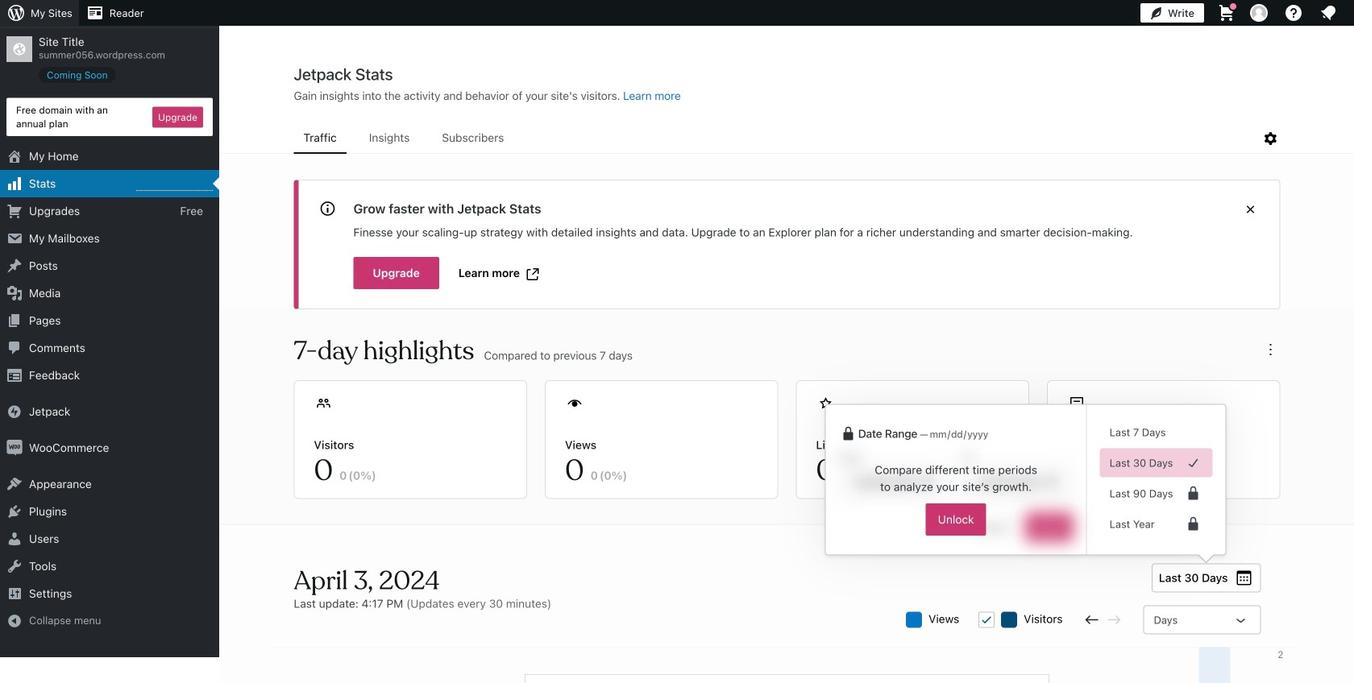 Task type: locate. For each thing, give the bounding box(es) containing it.
tooltip
[[817, 404, 1227, 564]]

my profile image
[[1251, 4, 1268, 22]]

None checkbox
[[979, 612, 995, 629]]

2 list item from the top
[[1348, 234, 1355, 293]]

1 vertical spatial img image
[[6, 440, 23, 457]]

menu
[[294, 123, 1262, 154]]

close image
[[1241, 200, 1261, 219]]

0 vertical spatial img image
[[6, 404, 23, 420]]

None date field
[[929, 427, 1014, 443], [839, 465, 950, 500], [963, 465, 1074, 500], [929, 427, 1014, 443], [839, 465, 950, 500], [963, 465, 1074, 500]]

1 img image from the top
[[6, 404, 23, 420]]

img image
[[6, 404, 23, 420], [6, 440, 23, 457]]

list item
[[1348, 158, 1355, 234], [1348, 234, 1355, 293]]

manage your notifications image
[[1319, 3, 1339, 23]]

help image
[[1285, 3, 1304, 23]]



Task type: describe. For each thing, give the bounding box(es) containing it.
2 img image from the top
[[6, 440, 23, 457]]

none checkbox inside jetpack stats main content
[[979, 612, 995, 629]]

highest hourly views 0 image
[[136, 181, 213, 191]]

menu inside jetpack stats main content
[[294, 123, 1262, 154]]

my shopping cart image
[[1218, 3, 1237, 23]]

jetpack stats main content
[[220, 64, 1355, 684]]

1 list item from the top
[[1348, 158, 1355, 234]]



Task type: vqa. For each thing, say whether or not it's contained in the screenshot.
'Domains' within the Domains link
no



